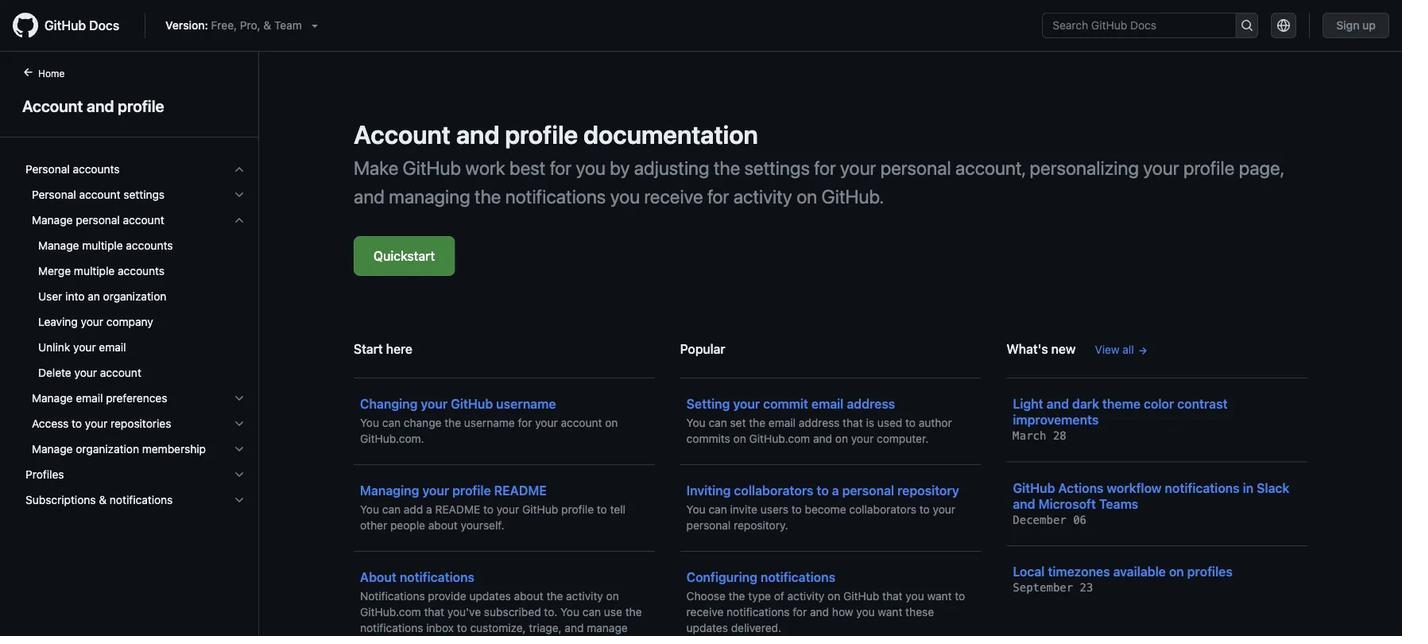 Task type: describe. For each thing, give the bounding box(es) containing it.
receive inside configuring notifications choose the type of activity on github that you want to receive notifications for and how you want these updates delivered.
[[687, 605, 724, 619]]

manage for manage email preferences
[[32, 392, 73, 405]]

06
[[1074, 513, 1087, 526]]

and inside setting your commit email address you can set the email address that is used to author commits on github.com and on your computer.
[[813, 432, 832, 445]]

account and profile
[[22, 96, 164, 115]]

choose
[[687, 590, 726, 603]]

adjusting
[[634, 157, 710, 179]]

up
[[1363, 19, 1376, 32]]

personal accounts element containing personal account settings
[[13, 182, 258, 462]]

access to your repositories
[[32, 417, 171, 430]]

delivered.
[[731, 621, 782, 634]]

email inside "link"
[[99, 341, 126, 354]]

access
[[32, 417, 69, 430]]

multiple for manage
[[82, 239, 123, 252]]

you inside changing your github username you can change the username for your account on github.com.
[[360, 416, 379, 429]]

the right use
[[626, 605, 642, 619]]

view
[[1095, 343, 1120, 356]]

manage email preferences button
[[19, 386, 252, 411]]

is
[[866, 416, 875, 429]]

notifications inside account and profile documentation make github work best for you by adjusting the settings for your personal account, personalizing your profile page, and managing the notifications you receive for activity on github.
[[505, 185, 606, 208]]

personal account settings button
[[19, 182, 252, 208]]

can inside managing your profile readme you can add a readme to your github profile to tell other people about yourself.
[[382, 503, 401, 516]]

to inside setting your commit email address you can set the email address that is used to author commits on github.com and on your computer.
[[906, 416, 916, 429]]

github inside account and profile documentation make github work best for you by adjusting the settings for your personal account, personalizing your profile page, and managing the notifications you receive for activity on github.
[[403, 157, 461, 179]]

commits
[[687, 432, 731, 445]]

manage organization membership
[[32, 442, 206, 456]]

view all link
[[1095, 341, 1149, 358]]

version: free, pro, & team
[[165, 19, 302, 32]]

1 vertical spatial want
[[878, 605, 903, 619]]

accounts inside dropdown button
[[73, 163, 120, 176]]

notifications inside github actions workflow notifications in slack and microsoft teams december 06
[[1165, 480, 1240, 495]]

email inside dropdown button
[[76, 392, 103, 405]]

profiles
[[25, 468, 64, 481]]

account for account and profile
[[22, 96, 83, 115]]

profiles button
[[19, 462, 252, 487]]

make
[[354, 157, 399, 179]]

that inside setting your commit email address you can set the email address that is used to author commits on github.com and on your computer.
[[843, 416, 863, 429]]

you inside setting your commit email address you can set the email address that is used to author commits on github.com and on your computer.
[[687, 416, 706, 429]]

1 horizontal spatial want
[[927, 590, 952, 603]]

changing your github username you can change the username for your account on github.com.
[[360, 396, 618, 445]]

activity inside about notifications notifications provide updates about the activity on github.com that you've subscribed to. you can use the notifications inbox to customize, triage, and mana
[[566, 590, 603, 603]]

other
[[360, 519, 387, 532]]

team
[[274, 19, 302, 32]]

all
[[1123, 343, 1134, 356]]

sc 9kayk9 0 image for membership
[[233, 443, 246, 456]]

sign
[[1337, 19, 1360, 32]]

github inside managing your profile readme you can add a readme to your github profile to tell other people about yourself.
[[522, 503, 558, 516]]

profile for account and profile
[[118, 96, 164, 115]]

github inside github actions workflow notifications in slack and microsoft teams december 06
[[1013, 480, 1055, 495]]

1 horizontal spatial &
[[263, 19, 271, 32]]

you right how
[[857, 605, 875, 619]]

available
[[1114, 564, 1166, 579]]

repositories
[[111, 417, 171, 430]]

timezones
[[1048, 564, 1110, 579]]

company
[[106, 315, 153, 328]]

contrast
[[1178, 396, 1228, 411]]

search image
[[1241, 19, 1254, 32]]

people
[[390, 519, 425, 532]]

on inside about notifications notifications provide updates about the activity on github.com that you've subscribed to. you can use the notifications inbox to customize, triage, and mana
[[606, 590, 619, 603]]

start
[[354, 341, 383, 357]]

settings inside account and profile documentation make github work best for you by adjusting the settings for your personal account, personalizing your profile page, and managing the notifications you receive for activity on github.
[[745, 157, 810, 179]]

can inside changing your github username you can change the username for your account on github.com.
[[382, 416, 401, 429]]

manage email preferences
[[32, 392, 167, 405]]

github.
[[822, 185, 884, 208]]

Search GitHub Docs search field
[[1043, 14, 1236, 37]]

and down make at top
[[354, 185, 385, 208]]

to inside configuring notifications choose the type of activity on github that you want to receive notifications for and how you want these updates delivered.
[[955, 590, 965, 603]]

that inside about notifications notifications provide updates about the activity on github.com that you've subscribed to. you can use the notifications inbox to customize, triage, and mana
[[424, 605, 444, 619]]

subscriptions & notifications
[[25, 493, 173, 506]]

an
[[88, 290, 100, 303]]

of
[[774, 590, 785, 603]]

account,
[[956, 157, 1026, 179]]

these
[[906, 605, 934, 619]]

repository
[[898, 483, 960, 498]]

what's new
[[1007, 341, 1076, 357]]

workflow
[[1107, 480, 1162, 495]]

delete your account
[[38, 366, 141, 379]]

manage for manage personal account
[[32, 213, 73, 227]]

work
[[466, 157, 505, 179]]

user
[[38, 290, 62, 303]]

users
[[761, 503, 789, 516]]

and inside about notifications notifications provide updates about the activity on github.com that you've subscribed to. you can use the notifications inbox to customize, triage, and mana
[[565, 621, 584, 634]]

email right commit
[[812, 396, 844, 411]]

account for account and profile documentation make github work best for you by adjusting the settings for your personal account, personalizing your profile page, and managing the notifications you receive for activity on github.
[[354, 119, 451, 149]]

unlink your email
[[38, 341, 126, 354]]

can inside inviting collaborators to a personal repository you can invite users to become collaborators to your personal repository.
[[709, 503, 727, 516]]

settings inside dropdown button
[[123, 188, 165, 201]]

the inside configuring notifications choose the type of activity on github that you want to receive notifications for and how you want these updates delivered.
[[729, 590, 745, 603]]

on inside configuring notifications choose the type of activity on github that you want to receive notifications for and how you want these updates delivered.
[[828, 590, 841, 603]]

sign up link
[[1323, 13, 1390, 38]]

the inside changing your github username you can change the username for your account on github.com.
[[445, 416, 461, 429]]

github.com.
[[360, 432, 424, 445]]

new
[[1052, 341, 1076, 357]]

tell
[[610, 503, 626, 516]]

on inside account and profile documentation make github work best for you by adjusting the settings for your personal account, personalizing your profile page, and managing the notifications you receive for activity on github.
[[797, 185, 817, 208]]

your inside inviting collaborators to a personal repository you can invite users to become collaborators to your personal repository.
[[933, 503, 956, 516]]

color
[[1144, 396, 1175, 411]]

light and dark theme color contrast improvements march 28
[[1013, 396, 1228, 442]]

personal up become
[[842, 483, 895, 498]]

change
[[404, 416, 442, 429]]

0 horizontal spatial readme
[[435, 503, 480, 516]]

multiple for merge
[[74, 264, 115, 277]]

a inside inviting collaborators to a personal repository you can invite users to become collaborators to your personal repository.
[[832, 483, 839, 498]]

github inside configuring notifications choose the type of activity on github that you want to receive notifications for and how you want these updates delivered.
[[844, 590, 880, 603]]

sign up
[[1337, 19, 1376, 32]]

you left by
[[576, 157, 606, 179]]

personal accounts button
[[19, 157, 252, 182]]

and inside github actions workflow notifications in slack and microsoft teams december 06
[[1013, 496, 1036, 511]]

march
[[1013, 429, 1047, 442]]

start here
[[354, 341, 413, 357]]

github actions workflow notifications in slack and microsoft teams december 06
[[1013, 480, 1290, 526]]

inviting collaborators to a personal repository you can invite users to become collaborators to your personal repository.
[[687, 483, 960, 532]]

theme
[[1103, 396, 1141, 411]]

preferences
[[106, 392, 167, 405]]

merge multiple accounts
[[38, 264, 165, 277]]

github docs
[[45, 18, 119, 33]]

access to your repositories button
[[19, 411, 252, 437]]

slack
[[1257, 480, 1290, 495]]

manage personal account element for settings
[[13, 208, 258, 386]]

into
[[65, 290, 85, 303]]

used
[[878, 416, 903, 429]]

account inside dropdown button
[[79, 188, 120, 201]]

personalizing
[[1030, 157, 1139, 179]]

and inside "link"
[[87, 96, 114, 115]]

email down commit
[[769, 416, 796, 429]]

a inside managing your profile readme you can add a readme to your github profile to tell other people about yourself.
[[426, 503, 432, 516]]

manage personal account element for account
[[13, 233, 258, 386]]

september 23 element
[[1013, 581, 1094, 594]]

activity inside configuring notifications choose the type of activity on github that you want to receive notifications for and how you want these updates delivered.
[[788, 590, 825, 603]]

subscriptions & notifications button
[[19, 487, 252, 513]]

to inside dropdown button
[[72, 417, 82, 430]]

managing your profile readme you can add a readme to your github profile to tell other people about yourself.
[[360, 483, 626, 532]]

activity inside account and profile documentation make github work best for you by adjusting the settings for your personal account, personalizing your profile page, and managing the notifications you receive for activity on github.
[[734, 185, 793, 208]]

configuring
[[687, 570, 758, 585]]

local
[[1013, 564, 1045, 579]]

pro,
[[240, 19, 260, 32]]

profile for account and profile documentation make github work best for you by adjusting the settings for your personal account, personalizing your profile page, and managing the notifications you receive for activity on github.
[[505, 119, 578, 149]]

manage for manage multiple accounts
[[38, 239, 79, 252]]



Task type: vqa. For each thing, say whether or not it's contained in the screenshot.
that inside 'CONFIGURING NOTIFICATIONS CHOOSE THE TYPE OF ACTIVITY ON GITHUB THAT YOU WANT TO RECEIVE NOTIFICATIONS FOR AND HOW YOU WANT THESE UPDATES DELIVERED.'
yes



Task type: locate. For each thing, give the bounding box(es) containing it.
0 vertical spatial personal
[[25, 163, 70, 176]]

march 28 element
[[1013, 429, 1067, 442]]

can down managing
[[382, 503, 401, 516]]

subscriptions
[[25, 493, 96, 506]]

updates inside about notifications notifications provide updates about the activity on github.com that you've subscribed to. you can use the notifications inbox to customize, triage, and mana
[[469, 590, 511, 603]]

1 vertical spatial &
[[99, 493, 107, 506]]

unlink your email link
[[19, 335, 252, 360]]

the right change
[[445, 416, 461, 429]]

quickstart
[[374, 248, 435, 264]]

can inside about notifications notifications provide updates about the activity on github.com that you've subscribed to. you can use the notifications inbox to customize, triage, and mana
[[583, 605, 601, 619]]

collaborators up users
[[734, 483, 814, 498]]

accounts up personal account settings
[[73, 163, 120, 176]]

profile inside "link"
[[118, 96, 164, 115]]

profile up the yourself.
[[452, 483, 491, 498]]

you right to.
[[561, 605, 580, 619]]

updates up subscribed
[[469, 590, 511, 603]]

receive
[[644, 185, 703, 208], [687, 605, 724, 619]]

personal down personal account settings
[[76, 213, 120, 227]]

personal accounts element containing personal accounts
[[13, 157, 258, 462]]

here
[[386, 341, 413, 357]]

accounts down manage multiple accounts link
[[118, 264, 165, 277]]

0 vertical spatial organization
[[103, 290, 166, 303]]

email down delete your account
[[76, 392, 103, 405]]

manage inside manage multiple accounts link
[[38, 239, 79, 252]]

your inside "link"
[[73, 341, 96, 354]]

use
[[604, 605, 623, 619]]

subscribed
[[484, 605, 541, 619]]

managing
[[360, 483, 419, 498]]

improvements
[[1013, 412, 1099, 427]]

4 sc 9kayk9 0 image from the top
[[233, 392, 246, 405]]

set
[[730, 416, 746, 429]]

1 vertical spatial username
[[464, 416, 515, 429]]

manage multiple accounts link
[[19, 233, 252, 258]]

0 vertical spatial a
[[832, 483, 839, 498]]

0 horizontal spatial collaborators
[[734, 483, 814, 498]]

6 sc 9kayk9 0 image from the top
[[233, 443, 246, 456]]

on inside local timezones available on profiles september 23
[[1169, 564, 1184, 579]]

notifications down notifications
[[360, 621, 423, 634]]

customize,
[[470, 621, 526, 634]]

1 horizontal spatial that
[[843, 416, 863, 429]]

membership
[[142, 442, 206, 456]]

1 horizontal spatial account
[[354, 119, 451, 149]]

account
[[22, 96, 83, 115], [354, 119, 451, 149]]

home
[[38, 68, 65, 79]]

sc 9kayk9 0 image inside profiles dropdown button
[[233, 468, 246, 481]]

you inside inviting collaborators to a personal repository you can invite users to become collaborators to your personal repository.
[[687, 503, 706, 516]]

and down the home link at left
[[87, 96, 114, 115]]

sc 9kayk9 0 image inside personal accounts dropdown button
[[233, 163, 246, 176]]

the
[[714, 157, 740, 179], [475, 185, 501, 208], [445, 416, 461, 429], [749, 416, 766, 429], [547, 590, 563, 603], [729, 590, 745, 603], [626, 605, 642, 619]]

& right pro,
[[263, 19, 271, 32]]

1 vertical spatial readme
[[435, 503, 480, 516]]

account
[[79, 188, 120, 201], [123, 213, 164, 227], [100, 366, 141, 379], [561, 416, 602, 429]]

updates down "choose"
[[687, 621, 728, 634]]

None search field
[[1043, 13, 1259, 38]]

you up commits
[[687, 416, 706, 429]]

1 vertical spatial receive
[[687, 605, 724, 619]]

sc 9kayk9 0 image for your
[[233, 417, 246, 430]]

want left these
[[878, 605, 903, 619]]

1 vertical spatial that
[[883, 590, 903, 603]]

account inside "link"
[[22, 96, 83, 115]]

0 horizontal spatial settings
[[123, 188, 165, 201]]

0 horizontal spatial updates
[[469, 590, 511, 603]]

commit
[[763, 396, 809, 411]]

sc 9kayk9 0 image for preferences
[[233, 392, 246, 405]]

1 vertical spatial address
[[799, 416, 840, 429]]

0 vertical spatial address
[[847, 396, 895, 411]]

actions
[[1059, 480, 1104, 495]]

profile for managing your profile readme you can add a readme to your github profile to tell other people about yourself.
[[452, 483, 491, 498]]

leaving your company link
[[19, 309, 252, 335]]

3 sc 9kayk9 0 image from the top
[[233, 214, 246, 227]]

0 horizontal spatial that
[[424, 605, 444, 619]]

account inside changing your github username you can change the username for your account on github.com.
[[561, 416, 602, 429]]

0 vertical spatial want
[[927, 590, 952, 603]]

2 sc 9kayk9 0 image from the top
[[233, 188, 246, 201]]

personal
[[881, 157, 951, 179], [76, 213, 120, 227], [842, 483, 895, 498], [687, 519, 731, 532]]

& inside subscriptions & notifications dropdown button
[[99, 493, 107, 506]]

sc 9kayk9 0 image
[[233, 163, 246, 176], [233, 188, 246, 201], [233, 214, 246, 227], [233, 392, 246, 405], [233, 417, 246, 430], [233, 443, 246, 456], [233, 468, 246, 481]]

2 vertical spatial that
[[424, 605, 444, 619]]

multiple up merge multiple accounts
[[82, 239, 123, 252]]

5 sc 9kayk9 0 image from the top
[[233, 417, 246, 430]]

profile up personal accounts dropdown button
[[118, 96, 164, 115]]

sc 9kayk9 0 image for settings
[[233, 188, 246, 201]]

page,
[[1239, 157, 1284, 179]]

manage personal account
[[32, 213, 164, 227]]

manage personal account element containing manage multiple accounts
[[13, 233, 258, 386]]

multiple up an
[[74, 264, 115, 277]]

setting your commit email address you can set the email address that is used to author commits on github.com and on your computer.
[[687, 396, 952, 445]]

github.com inside about notifications notifications provide updates about the activity on github.com that you've subscribed to. you can use the notifications inbox to customize, triage, and mana
[[360, 605, 421, 619]]

0 horizontal spatial github.com
[[360, 605, 421, 619]]

dark
[[1073, 396, 1100, 411]]

manage inside manage organization membership dropdown button
[[32, 442, 73, 456]]

can inside setting your commit email address you can set the email address that is used to author commits on github.com and on your computer.
[[709, 416, 727, 429]]

add
[[404, 503, 423, 516]]

updates
[[469, 590, 511, 603], [687, 621, 728, 634]]

address
[[847, 396, 895, 411], [799, 416, 840, 429]]

triangle down image
[[308, 19, 321, 32]]

manage personal account element containing manage personal account
[[13, 208, 258, 386]]

github.com inside setting your commit email address you can set the email address that is used to author commits on github.com and on your computer.
[[749, 432, 810, 445]]

your inside dropdown button
[[85, 417, 108, 430]]

merge
[[38, 264, 71, 277]]

merge multiple accounts link
[[19, 258, 252, 284]]

2 manage personal account element from the top
[[13, 233, 258, 386]]

profile up best
[[505, 119, 578, 149]]

sc 9kayk9 0 image inside manage email preferences dropdown button
[[233, 392, 246, 405]]

1 vertical spatial account
[[354, 119, 451, 149]]

1 manage personal account element from the top
[[13, 208, 258, 386]]

1 horizontal spatial updates
[[687, 621, 728, 634]]

account and profile documentation make github work best for you by adjusting the settings for your personal account, personalizing your profile page, and managing the notifications you receive for activity on github.
[[354, 119, 1284, 208]]

personal inside dropdown button
[[32, 188, 76, 201]]

want up these
[[927, 590, 952, 603]]

personal inside account and profile documentation make github work best for you by adjusting the settings for your personal account, personalizing your profile page, and managing the notifications you receive for activity on github.
[[881, 157, 951, 179]]

you down by
[[610, 185, 640, 208]]

select language: current language is english image
[[1278, 19, 1291, 32]]

1 vertical spatial organization
[[76, 442, 139, 456]]

1 vertical spatial personal
[[32, 188, 76, 201]]

1 vertical spatial github.com
[[360, 605, 421, 619]]

account down the home link at left
[[22, 96, 83, 115]]

the up to.
[[547, 590, 563, 603]]

collaborators
[[734, 483, 814, 498], [849, 503, 917, 516]]

github
[[45, 18, 86, 33], [403, 157, 461, 179], [451, 396, 493, 411], [1013, 480, 1055, 495], [522, 503, 558, 516], [844, 590, 880, 603]]

account and profile link
[[19, 94, 239, 118]]

accounts down manage personal account "dropdown button"
[[126, 239, 173, 252]]

0 vertical spatial readme
[[494, 483, 547, 498]]

notifications up provide
[[400, 570, 475, 585]]

manage organization membership button
[[19, 437, 252, 462]]

can up github.com.
[[382, 416, 401, 429]]

you up other on the left of page
[[360, 503, 379, 516]]

receive down adjusting
[[644, 185, 703, 208]]

manage inside manage personal account "dropdown button"
[[32, 213, 73, 227]]

documentation
[[584, 119, 758, 149]]

you inside about notifications notifications provide updates about the activity on github.com that you've subscribed to. you can use the notifications inbox to customize, triage, and mana
[[561, 605, 580, 619]]

0 horizontal spatial about
[[428, 519, 458, 532]]

updates inside configuring notifications choose the type of activity on github that you want to receive notifications for and how you want these updates delivered.
[[687, 621, 728, 634]]

personal inside "dropdown button"
[[76, 213, 120, 227]]

1 vertical spatial accounts
[[126, 239, 173, 252]]

receive down "choose"
[[687, 605, 724, 619]]

1 vertical spatial collaborators
[[849, 503, 917, 516]]

for inside configuring notifications choose the type of activity on github that you want to receive notifications for and how you want these updates delivered.
[[793, 605, 807, 619]]

notifications down best
[[505, 185, 606, 208]]

username
[[496, 396, 556, 411], [464, 416, 515, 429]]

github.com down commit
[[749, 432, 810, 445]]

collaborators down repository on the right bottom
[[849, 503, 917, 516]]

personal for personal account settings
[[32, 188, 76, 201]]

teams
[[1100, 496, 1139, 511]]

organization down merge multiple accounts link
[[103, 290, 166, 303]]

notifications left in
[[1165, 480, 1240, 495]]

personal down personal accounts
[[32, 188, 76, 201]]

0 vertical spatial updates
[[469, 590, 511, 603]]

0 vertical spatial account
[[22, 96, 83, 115]]

inbox
[[426, 621, 454, 634]]

manage inside manage email preferences dropdown button
[[32, 392, 73, 405]]

0 horizontal spatial a
[[426, 503, 432, 516]]

notifications inside subscriptions & notifications dropdown button
[[110, 493, 173, 506]]

sc 9kayk9 0 image for account
[[233, 214, 246, 227]]

0 vertical spatial about
[[428, 519, 458, 532]]

personal up personal account settings
[[25, 163, 70, 176]]

for
[[550, 157, 572, 179], [814, 157, 836, 179], [708, 185, 729, 208], [518, 416, 532, 429], [793, 605, 807, 619]]

free,
[[211, 19, 237, 32]]

address down commit
[[799, 416, 840, 429]]

about
[[360, 570, 397, 585]]

1 horizontal spatial a
[[832, 483, 839, 498]]

profile left page,
[[1184, 157, 1235, 179]]

and up december
[[1013, 496, 1036, 511]]

type
[[748, 590, 771, 603]]

1 sc 9kayk9 0 image from the top
[[233, 163, 246, 176]]

notifications up of
[[761, 570, 836, 585]]

1 vertical spatial updates
[[687, 621, 728, 634]]

1 horizontal spatial collaborators
[[849, 503, 917, 516]]

github docs link
[[13, 13, 132, 38]]

1 personal accounts element from the top
[[13, 157, 258, 462]]

version:
[[165, 19, 208, 32]]

a right add
[[426, 503, 432, 516]]

configuring notifications choose the type of activity on github that you want to receive notifications for and how you want these updates delivered.
[[687, 570, 965, 634]]

account and profile element
[[0, 64, 259, 634]]

1 vertical spatial a
[[426, 503, 432, 516]]

1 horizontal spatial about
[[514, 590, 544, 603]]

a up become
[[832, 483, 839, 498]]

and left how
[[810, 605, 829, 619]]

accounts
[[73, 163, 120, 176], [126, 239, 173, 252], [118, 264, 165, 277]]

about inside managing your profile readme you can add a readme to your github profile to tell other people about yourself.
[[428, 519, 458, 532]]

the left type
[[729, 590, 745, 603]]

email down leaving your company
[[99, 341, 126, 354]]

that inside configuring notifications choose the type of activity on github that you want to receive notifications for and how you want these updates delivered.
[[883, 590, 903, 603]]

accounts for manage multiple accounts
[[126, 239, 173, 252]]

in
[[1243, 480, 1254, 495]]

0 vertical spatial receive
[[644, 185, 703, 208]]

account inside "dropdown button"
[[123, 213, 164, 227]]

account inside account and profile documentation make github work best for you by adjusting the settings for your personal account, personalizing your profile page, and managing the notifications you receive for activity on github.
[[354, 119, 451, 149]]

sc 9kayk9 0 image
[[233, 494, 246, 506]]

and inside light and dark theme color contrast improvements march 28
[[1047, 396, 1069, 411]]

0 horizontal spatial &
[[99, 493, 107, 506]]

and up inviting collaborators to a personal repository you can invite users to become collaborators to your personal repository.
[[813, 432, 832, 445]]

and inside configuring notifications choose the type of activity on github that you want to receive notifications for and how you want these updates delivered.
[[810, 605, 829, 619]]

activity
[[734, 185, 793, 208], [566, 590, 603, 603], [788, 590, 825, 603]]

notifications down type
[[727, 605, 790, 619]]

personal up github.
[[881, 157, 951, 179]]

multiple inside merge multiple accounts link
[[74, 264, 115, 277]]

and up improvements
[[1047, 396, 1069, 411]]

0 vertical spatial collaborators
[[734, 483, 814, 498]]

personal down inviting
[[687, 519, 731, 532]]

manage multiple accounts
[[38, 239, 173, 252]]

and up the work
[[456, 119, 500, 149]]

about inside about notifications notifications provide updates about the activity on github.com that you've subscribed to. you can use the notifications inbox to customize, triage, and mana
[[514, 590, 544, 603]]

profile left tell
[[561, 503, 594, 516]]

0 vertical spatial accounts
[[73, 163, 120, 176]]

manage personal account element
[[13, 208, 258, 386], [13, 233, 258, 386]]

popular
[[680, 341, 726, 357]]

organization
[[103, 290, 166, 303], [76, 442, 139, 456]]

and right triage,
[[565, 621, 584, 634]]

notifications down profiles dropdown button
[[110, 493, 173, 506]]

about up subscribed
[[514, 590, 544, 603]]

sc 9kayk9 0 image inside personal account settings dropdown button
[[233, 188, 246, 201]]

can left use
[[583, 605, 601, 619]]

the right adjusting
[[714, 157, 740, 179]]

2 vertical spatial accounts
[[118, 264, 165, 277]]

december 06 element
[[1013, 513, 1087, 526]]

that
[[843, 416, 863, 429], [883, 590, 903, 603], [424, 605, 444, 619]]

notifications
[[360, 590, 425, 603]]

the right set
[[749, 416, 766, 429]]

can down inviting
[[709, 503, 727, 516]]

profiles
[[1188, 564, 1233, 579]]

0 vertical spatial that
[[843, 416, 863, 429]]

& down profiles dropdown button
[[99, 493, 107, 506]]

1 horizontal spatial github.com
[[749, 432, 810, 445]]

github.com
[[749, 432, 810, 445], [360, 605, 421, 619]]

receive inside account and profile documentation make github work best for you by adjusting the settings for your personal account, personalizing your profile page, and managing the notifications you receive for activity on github.
[[644, 185, 703, 208]]

to.
[[544, 605, 558, 619]]

accounts for merge multiple accounts
[[118, 264, 165, 277]]

personal for personal accounts
[[25, 163, 70, 176]]

about right "people"
[[428, 519, 458, 532]]

about
[[428, 519, 458, 532], [514, 590, 544, 603]]

address up is
[[847, 396, 895, 411]]

0 vertical spatial github.com
[[749, 432, 810, 445]]

0 horizontal spatial address
[[799, 416, 840, 429]]

you down inviting
[[687, 503, 706, 516]]

how
[[832, 605, 854, 619]]

personal account settings
[[32, 188, 165, 201]]

you down changing
[[360, 416, 379, 429]]

1 vertical spatial multiple
[[74, 264, 115, 277]]

github.com down notifications
[[360, 605, 421, 619]]

0 vertical spatial username
[[496, 396, 556, 411]]

to inside about notifications notifications provide updates about the activity on github.com that you've subscribed to. you can use the notifications inbox to customize, triage, and mana
[[457, 621, 467, 634]]

for inside changing your github username you can change the username for your account on github.com.
[[518, 416, 532, 429]]

7 sc 9kayk9 0 image from the top
[[233, 468, 246, 481]]

on inside changing your github username you can change the username for your account on github.com.
[[605, 416, 618, 429]]

personal accounts element
[[13, 157, 258, 462], [13, 182, 258, 462]]

github inside changing your github username you can change the username for your account on github.com.
[[451, 396, 493, 411]]

1 vertical spatial settings
[[123, 188, 165, 201]]

the down the work
[[475, 185, 501, 208]]

the inside setting your commit email address you can set the email address that is used to author commits on github.com and on your computer.
[[749, 416, 766, 429]]

1 horizontal spatial settings
[[745, 157, 810, 179]]

organization down the access to your repositories
[[76, 442, 139, 456]]

sc 9kayk9 0 image inside access to your repositories dropdown button
[[233, 417, 246, 430]]

0 horizontal spatial account
[[22, 96, 83, 115]]

you up these
[[906, 590, 924, 603]]

december
[[1013, 513, 1067, 526]]

personal inside dropdown button
[[25, 163, 70, 176]]

local timezones available on profiles september 23
[[1013, 564, 1233, 594]]

you inside managing your profile readme you can add a readme to your github profile to tell other people about yourself.
[[360, 503, 379, 516]]

2 horizontal spatial that
[[883, 590, 903, 603]]

1 horizontal spatial readme
[[494, 483, 547, 498]]

manage for manage organization membership
[[32, 442, 73, 456]]

0 vertical spatial settings
[[745, 157, 810, 179]]

1 horizontal spatial address
[[847, 396, 895, 411]]

multiple inside manage multiple accounts link
[[82, 239, 123, 252]]

0 vertical spatial multiple
[[82, 239, 123, 252]]

sc 9kayk9 0 image inside manage organization membership dropdown button
[[233, 443, 246, 456]]

0 horizontal spatial want
[[878, 605, 903, 619]]

2 personal accounts element from the top
[[13, 182, 258, 462]]

author
[[919, 416, 952, 429]]

profile
[[118, 96, 164, 115], [505, 119, 578, 149], [1184, 157, 1235, 179], [452, 483, 491, 498], [561, 503, 594, 516]]

0 vertical spatial &
[[263, 19, 271, 32]]

best
[[510, 157, 546, 179]]

sc 9kayk9 0 image inside manage personal account "dropdown button"
[[233, 214, 246, 227]]

organization inside dropdown button
[[76, 442, 139, 456]]

account up make at top
[[354, 119, 451, 149]]

1 vertical spatial about
[[514, 590, 544, 603]]

can up commits
[[709, 416, 727, 429]]



